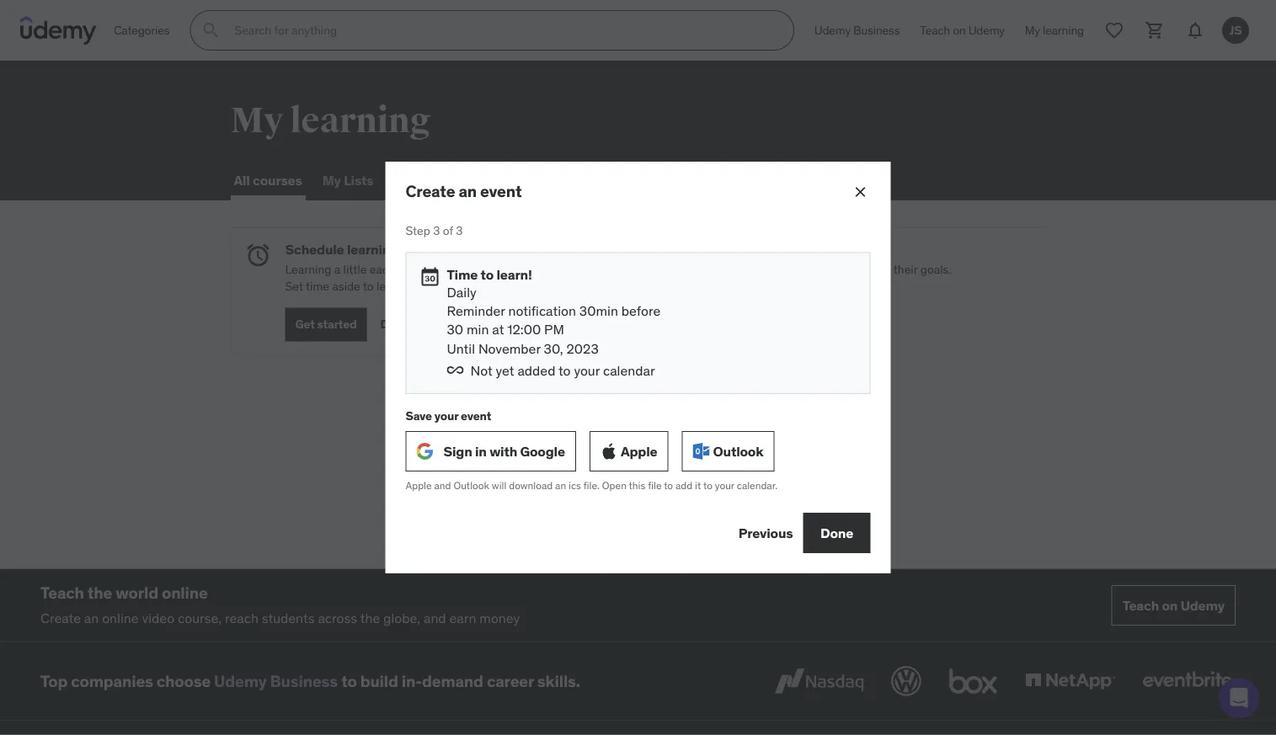 Task type: describe. For each thing, give the bounding box(es) containing it.
to right file
[[664, 479, 673, 492]]

create an event
[[406, 181, 522, 201]]

previous
[[739, 524, 793, 542]]

done button
[[803, 513, 871, 554]]

to left build
[[341, 671, 357, 691]]

earn
[[449, 610, 476, 627]]

0 vertical spatial courses
[[253, 171, 302, 189]]

2 3 from the left
[[456, 223, 463, 238]]

all
[[234, 171, 250, 189]]

money
[[480, 610, 520, 627]]

1 horizontal spatial course,
[[583, 470, 627, 487]]

adds
[[419, 262, 445, 277]]

1 vertical spatial time
[[306, 278, 329, 293]]

day
[[398, 262, 416, 277]]

your inside schedule learning time learning a little each day adds up. research shows that students who make learning a habit are more likely to reach their goals. set time aside to learn and get reminders using your learning scheduler.
[[536, 278, 559, 293]]

learn!
[[497, 266, 532, 283]]

1 vertical spatial business
[[270, 671, 338, 691]]

2 horizontal spatial a
[[730, 262, 736, 277]]

learning down that
[[562, 278, 604, 293]]

volkswagen image
[[888, 663, 925, 700]]

start
[[462, 436, 500, 456]]

1 horizontal spatial online
[[162, 583, 208, 603]]

course, inside the "teach the world online create an online video course, reach students across the globe, and earn money"
[[178, 610, 222, 627]]

get
[[428, 278, 446, 293]]

apple for apple and outlook will download an ics file. open this file to add it to your calendar.
[[406, 479, 432, 492]]

save
[[406, 408, 432, 424]]

globe,
[[383, 610, 420, 627]]

who
[[628, 262, 650, 277]]

your right save
[[435, 408, 458, 424]]

archived
[[465, 171, 520, 189]]

reminder
[[447, 302, 505, 319]]

1 horizontal spatial will
[[642, 470, 661, 487]]

to down 30,
[[559, 362, 571, 379]]

google
[[520, 443, 565, 460]]

0 horizontal spatial outlook
[[454, 479, 489, 492]]

1 vertical spatial udemy business link
[[214, 671, 338, 691]]

world
[[116, 583, 158, 603]]

skills.
[[537, 671, 580, 691]]

event for save your event
[[461, 408, 491, 424]]

30,
[[544, 340, 563, 357]]

outlook image
[[693, 443, 710, 460]]

their
[[894, 262, 918, 277]]

all courses link
[[230, 160, 306, 201]]

1 horizontal spatial teach on udemy
[[1123, 597, 1225, 614]]

daily
[[447, 283, 477, 301]]

my learning
[[230, 99, 431, 142]]

career
[[487, 671, 534, 691]]

0 horizontal spatial it
[[630, 470, 639, 487]]

ics
[[569, 479, 581, 492]]

today.
[[768, 436, 814, 456]]

wishlist link
[[390, 160, 448, 201]]

sign
[[444, 443, 472, 460]]

start learning from over 210,000 courses today.
[[462, 436, 814, 456]]

at
[[492, 321, 504, 338]]

udemy business
[[815, 22, 900, 38]]

time
[[447, 266, 478, 283]]

research
[[467, 262, 516, 277]]

learning for my learning
[[290, 99, 431, 142]]

step
[[406, 223, 430, 238]]

1 horizontal spatial the
[[360, 610, 380, 627]]

0 vertical spatial teach on udemy link
[[910, 10, 1015, 51]]

teach inside the "teach the world online create an online video course, reach students across the globe, and earn money"
[[40, 583, 84, 603]]

download
[[509, 479, 553, 492]]

file
[[648, 479, 662, 492]]

that
[[555, 262, 576, 277]]

to right likely
[[848, 262, 859, 277]]

an for will
[[555, 479, 566, 492]]

sign in with google
[[444, 443, 565, 460]]

my lists
[[322, 171, 374, 189]]

box image
[[945, 663, 1002, 700]]

2023
[[567, 340, 599, 357]]

set
[[285, 278, 303, 293]]

from
[[568, 436, 604, 456]]

purchase
[[514, 470, 570, 487]]

when
[[452, 470, 486, 487]]

open
[[602, 479, 627, 492]]

before
[[622, 302, 661, 319]]

0 vertical spatial teach on udemy
[[920, 22, 1005, 38]]

yet
[[496, 362, 514, 379]]

small image
[[447, 362, 464, 379]]

your down the 2023
[[574, 362, 600, 379]]

netapp image
[[1022, 663, 1119, 700]]

choose
[[157, 671, 211, 691]]

teach the world online create an online video course, reach students across the globe, and earn money
[[40, 583, 520, 627]]

eventbrite image
[[1139, 663, 1236, 700]]

with
[[490, 443, 517, 460]]

learn
[[377, 278, 403, 293]]

all courses
[[234, 171, 302, 189]]

are
[[769, 262, 786, 277]]

reach inside schedule learning time learning a little each day adds up. research shows that students who make learning a habit are more likely to reach their goals. set time aside to learn and get reminders using your learning scheduler.
[[862, 262, 891, 277]]

outlook inside outlook button
[[713, 443, 764, 460]]

build
[[360, 671, 398, 691]]

and inside create an event dialog
[[434, 479, 451, 492]]

learning inside schedule learning time learning a little each day adds up. research shows that students who make learning a habit are more likely to reach their goals. set time aside to learn and get reminders using your learning scheduler.
[[285, 262, 331, 277]]

to down little
[[363, 278, 374, 293]]

event for create an event
[[480, 181, 522, 201]]

12:00
[[507, 321, 541, 338]]

more
[[788, 262, 816, 277]]

browse now link
[[743, 470, 822, 487]]

students inside the "teach the world online create an online video course, reach students across the globe, and earn money"
[[262, 610, 315, 627]]

learning tools link
[[537, 160, 633, 201]]

here.
[[710, 470, 740, 487]]

submit search image
[[201, 20, 221, 40]]

top
[[40, 671, 68, 691]]

dismiss button
[[380, 308, 424, 342]]

reach inside the "teach the world online create an online video course, reach students across the globe, and earn money"
[[225, 610, 259, 627]]

done
[[820, 524, 854, 542]]

schedule learning time learning a little each day adds up. research shows that students who make learning a habit are more likely to reach their goals. set time aside to learn and get reminders using your learning scheduler.
[[285, 241, 952, 293]]

apple for apple
[[621, 443, 658, 460]]



Task type: locate. For each thing, give the bounding box(es) containing it.
2 vertical spatial an
[[84, 610, 99, 627]]

to right time
[[481, 266, 494, 283]]

shows
[[519, 262, 552, 277]]

0 vertical spatial students
[[579, 262, 625, 277]]

sign in with google button
[[406, 432, 576, 472]]

min
[[467, 321, 489, 338]]

now
[[794, 470, 822, 487]]

1 horizontal spatial learning
[[541, 171, 596, 189]]

a left file.
[[573, 470, 580, 487]]

will left add
[[642, 470, 661, 487]]

0 horizontal spatial on
[[953, 22, 966, 38]]

google image
[[417, 443, 433, 460]]

the
[[87, 583, 112, 603], [360, 610, 380, 627]]

courses right all
[[253, 171, 302, 189]]

1 horizontal spatial on
[[1162, 597, 1178, 614]]

1 horizontal spatial reach
[[862, 262, 891, 277]]

0 vertical spatial course,
[[583, 470, 627, 487]]

using
[[505, 278, 533, 293]]

0 horizontal spatial courses
[[253, 171, 302, 189]]

it
[[630, 470, 639, 487], [695, 479, 701, 492]]

in-
[[402, 671, 422, 691]]

time
[[401, 241, 430, 258], [306, 278, 329, 293]]

tools
[[598, 171, 630, 189]]

0 vertical spatial reach
[[862, 262, 891, 277]]

students up the scheduler.
[[579, 262, 625, 277]]

learning tools
[[541, 171, 630, 189]]

calendar.
[[737, 479, 778, 492]]

1 horizontal spatial apple
[[621, 443, 658, 460]]

210,000
[[642, 436, 702, 456]]

an up companies
[[84, 610, 99, 627]]

across
[[318, 610, 357, 627]]

0 horizontal spatial an
[[84, 610, 99, 627]]

apple image
[[601, 443, 617, 460]]

learning for start learning from over 210,000 courses today.
[[503, 436, 564, 456]]

learning for schedule learning time learning a little each day adds up. research shows that students who make learning a habit are more likely to reach their goals. set time aside to learn and get reminders using your learning scheduler.
[[347, 241, 399, 258]]

1 horizontal spatial it
[[695, 479, 701, 492]]

0 vertical spatial my
[[230, 99, 283, 142]]

reach left their
[[862, 262, 891, 277]]

scheduler.
[[607, 278, 661, 293]]

create inside dialog
[[406, 181, 455, 201]]

top companies choose udemy business to build in-demand career skills.
[[40, 671, 580, 691]]

to inside time to learn! daily reminder notification 30min before 30 min at 12:00 pm until november 30, 2023
[[481, 266, 494, 283]]

1 horizontal spatial business
[[853, 22, 900, 38]]

1 horizontal spatial an
[[459, 181, 477, 201]]

1 vertical spatial outlook
[[454, 479, 489, 492]]

udemy image
[[20, 16, 97, 45]]

0 horizontal spatial the
[[87, 583, 112, 603]]

0 horizontal spatial a
[[334, 262, 341, 277]]

online
[[162, 583, 208, 603], [102, 610, 139, 627]]

each
[[370, 262, 395, 277]]

1 horizontal spatial time
[[401, 241, 430, 258]]

1 horizontal spatial my
[[322, 171, 341, 189]]

a left little
[[334, 262, 341, 277]]

learning left tools
[[541, 171, 596, 189]]

learning right make
[[685, 262, 727, 277]]

students inside schedule learning time learning a little each day adds up. research shows that students who make learning a habit are more likely to reach their goals. set time aside to learn and get reminders using your learning scheduler.
[[579, 262, 625, 277]]

until
[[447, 340, 475, 357]]

reach right video
[[225, 610, 259, 627]]

medium image
[[420, 267, 440, 287]]

students left across
[[262, 610, 315, 627]]

an left ics
[[555, 479, 566, 492]]

goals.
[[921, 262, 952, 277]]

0 horizontal spatial create
[[40, 610, 81, 627]]

1 vertical spatial the
[[360, 610, 380, 627]]

business
[[853, 22, 900, 38], [270, 671, 338, 691]]

students
[[579, 262, 625, 277], [262, 610, 315, 627]]

create inside the "teach the world online create an online video course, reach students across the globe, and earn money"
[[40, 610, 81, 627]]

video
[[142, 610, 174, 627]]

calendar
[[603, 362, 655, 379]]

time down step
[[401, 241, 430, 258]]

1 vertical spatial and
[[434, 479, 451, 492]]

0 vertical spatial udemy business link
[[804, 10, 910, 51]]

courses up the here.
[[706, 436, 765, 456]]

0 horizontal spatial my
[[230, 99, 283, 142]]

1 horizontal spatial teach on udemy link
[[1112, 586, 1236, 626]]

my for my lists
[[322, 171, 341, 189]]

2 vertical spatial and
[[424, 610, 446, 627]]

1 horizontal spatial 3
[[456, 223, 463, 238]]

my for my learning
[[230, 99, 283, 142]]

outlook left you
[[454, 479, 489, 492]]

1 vertical spatial teach on udemy link
[[1112, 586, 1236, 626]]

my up the all courses
[[230, 99, 283, 142]]

0 horizontal spatial udemy business link
[[214, 671, 338, 691]]

time right the set
[[306, 278, 329, 293]]

appear
[[665, 470, 706, 487]]

an right 'wishlist' link
[[459, 181, 477, 201]]

1 vertical spatial my
[[322, 171, 341, 189]]

1 vertical spatial apple
[[406, 479, 432, 492]]

create an event dialog
[[385, 162, 891, 574]]

learning up purchase
[[503, 436, 564, 456]]

and inside schedule learning time learning a little each day adds up. research shows that students who make learning a habit are more likely to reach their goals. set time aside to learn and get reminders using your learning scheduler.
[[406, 278, 426, 293]]

you
[[490, 470, 511, 487]]

0 horizontal spatial course,
[[178, 610, 222, 627]]

1 vertical spatial reach
[[225, 610, 259, 627]]

notification
[[508, 302, 576, 319]]

and inside the "teach the world online create an online video course, reach students across the globe, and earn money"
[[424, 610, 446, 627]]

0 vertical spatial time
[[401, 241, 430, 258]]

1 horizontal spatial a
[[573, 470, 580, 487]]

your down shows
[[536, 278, 559, 293]]

it right open at left bottom
[[630, 470, 639, 487]]

my lists link
[[319, 160, 377, 201]]

save your event
[[406, 408, 491, 424]]

1 horizontal spatial teach
[[920, 22, 950, 38]]

0 horizontal spatial will
[[492, 479, 507, 492]]

teach for top teach on udemy link
[[920, 22, 950, 38]]

get started button
[[285, 308, 367, 342]]

your left calendar.
[[715, 479, 734, 492]]

close modal image
[[852, 184, 869, 200]]

3 left of
[[433, 223, 440, 238]]

0 horizontal spatial teach
[[40, 583, 84, 603]]

over
[[607, 436, 639, 456]]

1 horizontal spatial students
[[579, 262, 625, 277]]

0 vertical spatial an
[[459, 181, 477, 201]]

step 3 of 3
[[406, 223, 463, 238]]

browse
[[743, 470, 791, 487]]

learning up each
[[347, 241, 399, 258]]

likely
[[819, 262, 845, 277]]

online down world
[[102, 610, 139, 627]]

udemy business link
[[804, 10, 910, 51], [214, 671, 338, 691]]

0 vertical spatial online
[[162, 583, 208, 603]]

in
[[475, 443, 487, 460]]

1 vertical spatial courses
[[706, 436, 765, 456]]

get
[[295, 317, 315, 332]]

an inside the "teach the world online create an online video course, reach students across the globe, and earn money"
[[84, 610, 99, 627]]

make
[[653, 262, 682, 277]]

30
[[447, 321, 463, 338]]

3 right of
[[456, 223, 463, 238]]

and left earn
[[424, 610, 446, 627]]

1 vertical spatial course,
[[178, 610, 222, 627]]

course, down apple image
[[583, 470, 627, 487]]

little
[[343, 262, 367, 277]]

0 horizontal spatial business
[[270, 671, 338, 691]]

outlook up the here.
[[713, 443, 764, 460]]

learning up lists
[[290, 99, 431, 142]]

1 vertical spatial create
[[40, 610, 81, 627]]

0 vertical spatial and
[[406, 278, 426, 293]]

an
[[459, 181, 477, 201], [555, 479, 566, 492], [84, 610, 99, 627]]

0 horizontal spatial learning
[[285, 262, 331, 277]]

0 vertical spatial learning
[[541, 171, 596, 189]]

1 vertical spatial event
[[461, 408, 491, 424]]

0 vertical spatial business
[[853, 22, 900, 38]]

1 horizontal spatial courses
[[706, 436, 765, 456]]

2 horizontal spatial teach
[[1123, 597, 1159, 614]]

0 horizontal spatial reach
[[225, 610, 259, 627]]

1 vertical spatial students
[[262, 610, 315, 627]]

2 horizontal spatial an
[[555, 479, 566, 492]]

0 horizontal spatial 3
[[433, 223, 440, 238]]

will right when
[[492, 479, 507, 492]]

1 horizontal spatial outlook
[[713, 443, 764, 460]]

habit
[[739, 262, 766, 277]]

0 horizontal spatial apple
[[406, 479, 432, 492]]

apple up when you purchase a course, it will appear here. browse now
[[621, 443, 658, 460]]

create
[[406, 181, 455, 201], [40, 610, 81, 627]]

this
[[629, 479, 646, 492]]

0 horizontal spatial teach on udemy link
[[910, 10, 1015, 51]]

and down day
[[406, 278, 426, 293]]

time to learn! daily reminder notification 30min before 30 min at 12:00 pm until november 30, 2023
[[447, 266, 661, 357]]

the left globe,
[[360, 610, 380, 627]]

apple button
[[590, 432, 668, 472]]

archived link
[[462, 160, 524, 201]]

0 vertical spatial create
[[406, 181, 455, 201]]

0 vertical spatial the
[[87, 583, 112, 603]]

reminders
[[449, 278, 502, 293]]

0 vertical spatial event
[[480, 181, 522, 201]]

create up top
[[40, 610, 81, 627]]

learning down schedule
[[285, 262, 331, 277]]

nasdaq image
[[771, 663, 868, 700]]

0 horizontal spatial time
[[306, 278, 329, 293]]

an for online
[[84, 610, 99, 627]]

companies
[[71, 671, 153, 691]]

udemy
[[815, 22, 851, 38], [969, 22, 1005, 38], [1181, 597, 1225, 614], [214, 671, 267, 691]]

up.
[[448, 262, 464, 277]]

apple inside "button"
[[621, 443, 658, 460]]

online up video
[[162, 583, 208, 603]]

teach on udemy link
[[910, 10, 1015, 51], [1112, 586, 1236, 626]]

started
[[317, 317, 357, 332]]

create up step 3 of 3 in the top of the page
[[406, 181, 455, 201]]

course,
[[583, 470, 627, 487], [178, 610, 222, 627]]

0 vertical spatial apple
[[621, 443, 658, 460]]

and left when
[[434, 479, 451, 492]]

a
[[334, 262, 341, 277], [730, 262, 736, 277], [573, 470, 580, 487]]

a left habit
[[730, 262, 736, 277]]

course, right video
[[178, 610, 222, 627]]

1 vertical spatial an
[[555, 479, 566, 492]]

apple down google image at the left bottom
[[406, 479, 432, 492]]

1 horizontal spatial udemy business link
[[804, 10, 910, 51]]

1 vertical spatial online
[[102, 610, 139, 627]]

file.
[[584, 479, 600, 492]]

the left world
[[87, 583, 112, 603]]

previous button
[[729, 513, 803, 554]]

0 horizontal spatial students
[[262, 610, 315, 627]]

1 horizontal spatial create
[[406, 181, 455, 201]]

not
[[471, 362, 493, 379]]

1 3 from the left
[[433, 223, 440, 238]]

november
[[478, 340, 541, 357]]

apple and outlook will download an ics file. open this file to add it to your calendar.
[[406, 479, 778, 492]]

it right add
[[695, 479, 701, 492]]

to right add
[[703, 479, 713, 492]]

will inside create an event dialog
[[492, 479, 507, 492]]

it inside create an event dialog
[[695, 479, 701, 492]]

1 vertical spatial on
[[1162, 597, 1178, 614]]

get started
[[295, 317, 357, 332]]

my left lists
[[322, 171, 341, 189]]

0 horizontal spatial teach on udemy
[[920, 22, 1005, 38]]

schedule
[[285, 241, 344, 258]]

your
[[536, 278, 559, 293], [574, 362, 600, 379], [435, 408, 458, 424], [715, 479, 734, 492]]

0 vertical spatial outlook
[[713, 443, 764, 460]]

when you purchase a course, it will appear here. browse now
[[452, 470, 822, 487]]

1 vertical spatial learning
[[285, 262, 331, 277]]

teach for the rightmost teach on udemy link
[[1123, 597, 1159, 614]]

0 vertical spatial on
[[953, 22, 966, 38]]

30min
[[579, 302, 618, 319]]

1 vertical spatial teach on udemy
[[1123, 597, 1225, 614]]

0 horizontal spatial online
[[102, 610, 139, 627]]



Task type: vqa. For each thing, say whether or not it's contained in the screenshot.
Module 6 - Suspicious Transactions Reporting STRs
no



